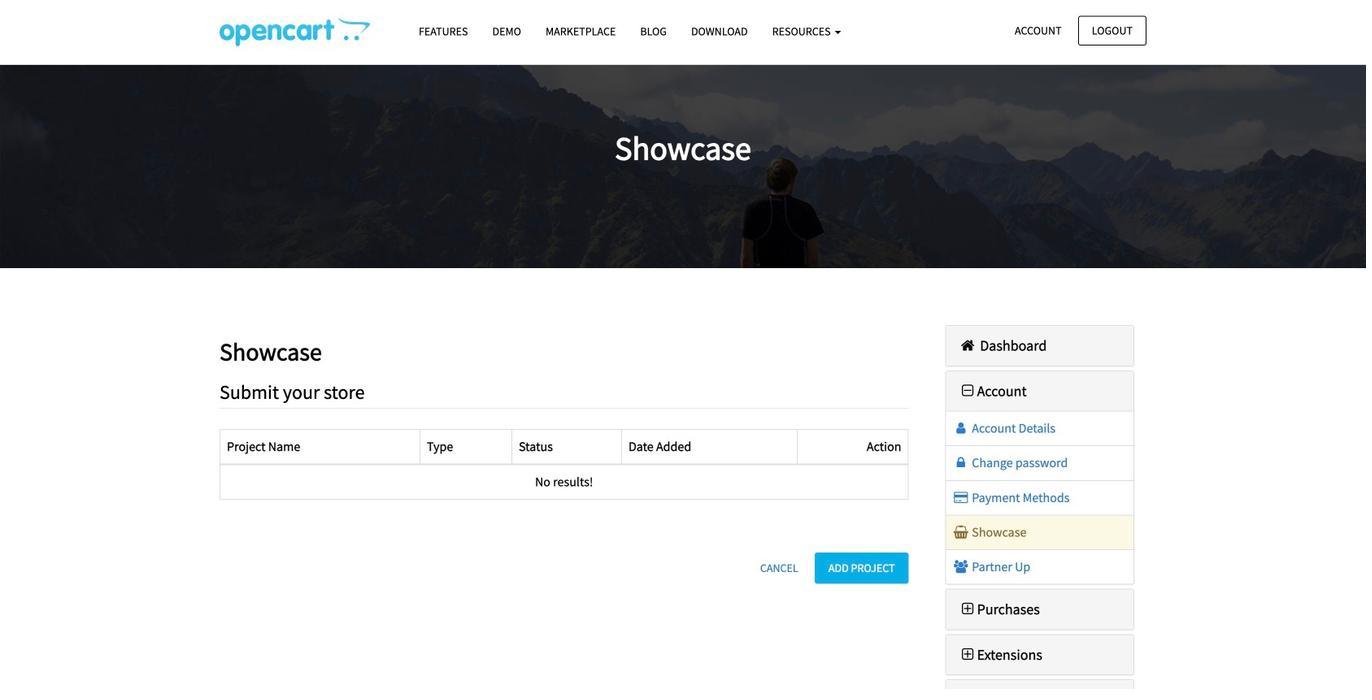 Task type: describe. For each thing, give the bounding box(es) containing it.
minus square o image
[[959, 384, 978, 398]]

opencart - showcase image
[[220, 17, 370, 46]]

home image
[[959, 338, 978, 353]]

user image
[[953, 422, 970, 435]]



Task type: locate. For each thing, give the bounding box(es) containing it.
credit card image
[[953, 492, 970, 505]]

2 plus square o image from the top
[[959, 648, 978, 663]]

0 vertical spatial plus square o image
[[959, 602, 978, 617]]

users image
[[953, 561, 970, 574]]

1 plus square o image from the top
[[959, 602, 978, 617]]

plus square o image
[[959, 602, 978, 617], [959, 648, 978, 663]]

1 vertical spatial plus square o image
[[959, 648, 978, 663]]

shopping basket image
[[953, 526, 970, 539]]

lock image
[[953, 457, 970, 470]]



Task type: vqa. For each thing, say whether or not it's contained in the screenshot.
E-Mail Text Field
no



